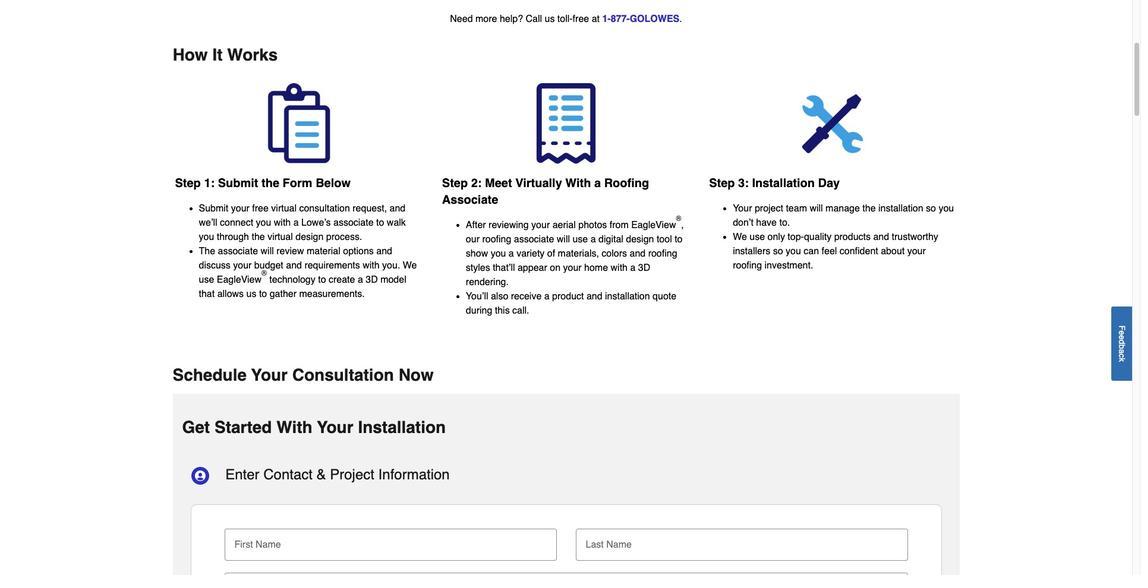 Task type: describe. For each thing, give the bounding box(es) containing it.
create
[[329, 275, 355, 286]]

1-
[[603, 14, 611, 24]]

after reviewing your aerial photos from eagleview ® , our roofing associate will use a digital design tool to show you a variety of materials, colors and roofing styles that'll appear on your home with a 3d rendering. you'll also receive a product and installation quote during this call.
[[466, 215, 684, 317]]

1-877-golowes link
[[603, 14, 680, 24]]

use inside the associate will review material options and discuss your budget and requirements with you. we use eagleview
[[199, 275, 214, 286]]

associate
[[442, 194, 499, 207]]

to.
[[780, 218, 790, 228]]

options
[[343, 246, 374, 257]]

quality
[[805, 232, 832, 243]]

1 e from the top
[[1118, 331, 1127, 335]]

design inside after reviewing your aerial photos from eagleview ® , our roofing associate will use a digital design tool to show you a variety of materials, colors and roofing styles that'll appear on your home with a 3d rendering. you'll also receive a product and installation quote during this call.
[[626, 235, 654, 245]]

review
[[277, 246, 304, 257]]

need more help? call us toll-free at 1-877-golowes .
[[450, 14, 682, 24]]

the inside your project team will manage the installation so you don't have to. we use only top-quality products and trustworthy installers so you can feel confident about your roofing investment.
[[863, 203, 876, 214]]

,
[[682, 220, 684, 231]]

roofing
[[605, 177, 649, 191]]

through
[[217, 232, 249, 243]]

0 vertical spatial us
[[545, 14, 555, 24]]

how it works
[[173, 45, 278, 64]]

® inside after reviewing your aerial photos from eagleview ® , our roofing associate will use a digital design tool to show you a variety of materials, colors and roofing styles that'll appear on your home with a 3d rendering. you'll also receive a product and installation quote during this call.
[[676, 215, 682, 223]]

quote
[[653, 292, 677, 302]]

need
[[450, 14, 473, 24]]

project
[[755, 203, 784, 214]]

your inside "submit your free virtual consultation request, and we'll connect you with a lowe's associate to walk you through the virtual design process."
[[231, 203, 250, 214]]

reviewing
[[489, 220, 529, 231]]

process.
[[326, 232, 362, 243]]

f
[[1118, 325, 1127, 331]]

virtually
[[516, 177, 562, 191]]

our
[[466, 235, 480, 245]]

2 vertical spatial your
[[317, 418, 354, 437]]

to inside after reviewing your aerial photos from eagleview ® , our roofing associate will use a digital design tool to show you a variety of materials, colors and roofing styles that'll appear on your home with a 3d rendering. you'll also receive a product and installation quote during this call.
[[675, 235, 683, 245]]

material
[[307, 246, 341, 257]]

with inside the associate will review material options and discuss your budget and requirements with you. we use eagleview
[[363, 261, 380, 271]]

and right product
[[587, 292, 603, 302]]

1 vertical spatial installation
[[358, 418, 446, 437]]

after
[[466, 220, 486, 231]]

0 horizontal spatial your
[[251, 366, 288, 385]]

materials,
[[558, 249, 599, 260]]

k
[[1118, 358, 1127, 362]]

® inside ® technology to create a 3d model that allows us to gather measurements.
[[262, 269, 267, 278]]

a right receive
[[545, 292, 550, 302]]

investment.
[[765, 261, 814, 271]]

d
[[1118, 340, 1127, 344]]

eagleview inside the associate will review material options and discuss your budget and requirements with you. we use eagleview
[[217, 275, 262, 286]]

styles
[[466, 263, 490, 274]]

a up that'll
[[509, 249, 514, 260]]

meet
[[485, 177, 512, 191]]

and right 'colors'
[[630, 249, 646, 260]]

day
[[819, 177, 840, 190]]

name for first name
[[256, 540, 281, 551]]

the associate will review material options and discuss your budget and requirements with you. we use eagleview
[[199, 246, 417, 286]]

installation inside your project team will manage the installation so you don't have to. we use only top-quality products and trustworthy installers so you can feel confident about your roofing investment.
[[879, 203, 924, 214]]

connect
[[220, 218, 253, 228]]

tool
[[657, 235, 672, 245]]

from
[[610, 220, 629, 231]]

last name
[[586, 540, 632, 551]]

of
[[548, 249, 555, 260]]

contact
[[264, 467, 313, 484]]

a down photos
[[591, 235, 596, 245]]

you.
[[382, 261, 400, 271]]

project
[[330, 467, 375, 484]]

First Name text field
[[229, 529, 552, 555]]

measurements.
[[299, 289, 365, 300]]

below
[[316, 177, 351, 190]]

1 horizontal spatial free
[[573, 14, 589, 24]]

lowe's
[[302, 218, 331, 228]]

free inside "submit your free virtual consultation request, and we'll connect you with a lowe's associate to walk you through the virtual design process."
[[252, 203, 269, 214]]

consultation
[[299, 203, 350, 214]]

0 horizontal spatial roofing
[[482, 235, 512, 245]]

also
[[491, 292, 509, 302]]

allows
[[217, 289, 244, 300]]

it
[[213, 45, 223, 64]]

will inside after reviewing your aerial photos from eagleview ® , our roofing associate will use a digital design tool to show you a variety of materials, colors and roofing styles that'll appear on your home with a 3d rendering. you'll also receive a product and installation quote during this call.
[[557, 235, 570, 245]]

products
[[835, 232, 871, 243]]

1 vertical spatial virtual
[[268, 232, 293, 243]]

step 1: submit the form below
[[175, 177, 351, 190]]

at
[[592, 14, 600, 24]]

0 vertical spatial submit
[[218, 177, 258, 190]]

consultation
[[292, 366, 394, 385]]

use for virtually
[[573, 235, 588, 245]]

installation inside after reviewing your aerial photos from eagleview ® , our roofing associate will use a digital design tool to show you a variety of materials, colors and roofing styles that'll appear on your home with a 3d rendering. you'll also receive a product and installation quote during this call.
[[605, 292, 650, 302]]

digital
[[599, 235, 624, 245]]

get started with your installation
[[182, 418, 446, 437]]

to left gather
[[259, 289, 267, 300]]

0 vertical spatial installation
[[752, 177, 815, 190]]

first name
[[235, 540, 281, 551]]

that
[[199, 289, 215, 300]]

0 vertical spatial virtual
[[271, 203, 297, 214]]

2:
[[471, 177, 482, 191]]

technology
[[270, 275, 316, 286]]

c
[[1118, 354, 1127, 358]]

use for day
[[750, 232, 765, 243]]

aerial
[[553, 220, 576, 231]]

show
[[466, 249, 488, 260]]

and up technology
[[286, 261, 302, 271]]

confident
[[840, 246, 879, 257]]

and up you.
[[377, 246, 392, 257]]

this
[[495, 306, 510, 317]]

photos
[[579, 220, 607, 231]]

a inside button
[[1118, 349, 1127, 354]]

step for step 1: submit the form below
[[175, 177, 201, 190]]

about
[[881, 246, 905, 257]]

we inside the associate will review material options and discuss your budget and requirements with you. we use eagleview
[[403, 261, 417, 271]]

golowes
[[630, 14, 680, 24]]

budget
[[254, 261, 284, 271]]

how
[[173, 45, 208, 64]]

help?
[[500, 14, 523, 24]]

model
[[381, 275, 407, 286]]

manage
[[826, 203, 860, 214]]

877-
[[611, 14, 630, 24]]

more
[[476, 14, 497, 24]]

to up measurements.
[[318, 275, 326, 286]]

toll-
[[558, 14, 573, 24]]

you'll
[[466, 292, 489, 302]]

submit your free virtual consultation request, and we'll connect you with a lowe's associate to walk you through the virtual design process.
[[199, 203, 406, 243]]

will inside the associate will review material options and discuss your budget and requirements with you. we use eagleview
[[261, 246, 274, 257]]



Task type: locate. For each thing, give the bounding box(es) containing it.
Last Name text field
[[581, 529, 904, 555]]

0 horizontal spatial will
[[261, 246, 274, 257]]

1 horizontal spatial eagleview
[[632, 220, 676, 231]]

name right the last
[[607, 540, 632, 551]]

1 horizontal spatial us
[[545, 14, 555, 24]]

we'll
[[199, 218, 217, 228]]

with up contact
[[277, 418, 313, 437]]

call.
[[513, 306, 530, 317]]

variety
[[517, 249, 545, 260]]

1 vertical spatial so
[[773, 246, 784, 257]]

0 horizontal spatial associate
[[218, 246, 258, 257]]

your left budget
[[233, 261, 252, 271]]

installation up information
[[358, 418, 446, 437]]

2 vertical spatial roofing
[[733, 261, 762, 271]]

that'll
[[493, 263, 515, 274]]

0 horizontal spatial free
[[252, 203, 269, 214]]

us right 'allows'
[[247, 289, 257, 300]]

your up connect
[[231, 203, 250, 214]]

3d
[[639, 263, 651, 274], [366, 275, 378, 286]]

your left aerial
[[532, 220, 550, 231]]

2 vertical spatial will
[[261, 246, 274, 257]]

enter contact & project information
[[225, 467, 450, 484]]

0 horizontal spatial with
[[277, 418, 313, 437]]

a
[[595, 177, 601, 191], [294, 218, 299, 228], [591, 235, 596, 245], [509, 249, 514, 260], [631, 263, 636, 274], [358, 275, 363, 286], [545, 292, 550, 302], [1118, 349, 1127, 354]]

0 vertical spatial roofing
[[482, 235, 512, 245]]

associate inside the associate will review material options and discuss your budget and requirements with you. we use eagleview
[[218, 246, 258, 257]]

your up don't
[[733, 203, 753, 214]]

roofing inside your project team will manage the installation so you don't have to. we use only top-quality products and trustworthy installers so you can feel confident about your roofing investment.
[[733, 261, 762, 271]]

2 vertical spatial the
[[252, 232, 265, 243]]

1 horizontal spatial 3d
[[639, 263, 651, 274]]

form
[[283, 177, 313, 190]]

installers
[[733, 246, 771, 257]]

virtual down form
[[271, 203, 297, 214]]

a right home
[[631, 263, 636, 274]]

use up materials,
[[573, 235, 588, 245]]

1:
[[204, 177, 215, 190]]

design down lowe's
[[296, 232, 324, 243]]

will down aerial
[[557, 235, 570, 245]]

with inside step 2: meet virtually with a roofing associate
[[566, 177, 591, 191]]

2 name from the left
[[607, 540, 632, 551]]

with right virtually
[[566, 177, 591, 191]]

associate inside "submit your free virtual consultation request, and we'll connect you with a lowe's associate to walk you through the virtual design process."
[[334, 218, 374, 228]]

step left 1:
[[175, 177, 201, 190]]

2 horizontal spatial associate
[[514, 235, 554, 245]]

1 horizontal spatial ®
[[676, 215, 682, 223]]

associate up variety at the left
[[514, 235, 554, 245]]

1 step from the left
[[175, 177, 201, 190]]

your inside your project team will manage the installation so you don't have to. we use only top-quality products and trustworthy installers so you can feel confident about your roofing investment.
[[908, 246, 926, 257]]

requirements
[[305, 261, 360, 271]]

1 vertical spatial we
[[403, 261, 417, 271]]

3d left model
[[366, 275, 378, 286]]

product
[[552, 292, 584, 302]]

submit right 1:
[[218, 177, 258, 190]]

installation up team
[[752, 177, 815, 190]]

step
[[175, 177, 201, 190], [710, 177, 735, 190], [442, 177, 468, 191]]

0 horizontal spatial design
[[296, 232, 324, 243]]

0 horizontal spatial with
[[274, 218, 291, 228]]

us inside ® technology to create a 3d model that allows us to gather measurements.
[[247, 289, 257, 300]]

your inside your project team will manage the installation so you don't have to. we use only top-quality products and trustworthy installers so you can feel confident about your roofing investment.
[[733, 203, 753, 214]]

3 step from the left
[[442, 177, 468, 191]]

schedule your consultation now
[[173, 366, 434, 385]]

2 horizontal spatial your
[[733, 203, 753, 214]]

1 vertical spatial installation
[[605, 292, 650, 302]]

submit up we'll
[[199, 203, 229, 214]]

1 vertical spatial us
[[247, 289, 257, 300]]

with up review
[[274, 218, 291, 228]]

the right manage
[[863, 203, 876, 214]]

0 horizontal spatial ®
[[262, 269, 267, 278]]

0 horizontal spatial installation
[[358, 418, 446, 437]]

b
[[1118, 344, 1127, 349]]

3:
[[739, 177, 749, 190]]

installation up the trustworthy
[[879, 203, 924, 214]]

you
[[939, 203, 955, 214], [256, 218, 271, 228], [199, 232, 214, 243], [786, 246, 802, 257], [491, 249, 506, 260]]

1 horizontal spatial will
[[557, 235, 570, 245]]

®
[[676, 215, 682, 223], [262, 269, 267, 278]]

roofing down 'tool'
[[649, 249, 678, 260]]

started
[[215, 418, 272, 437]]

we
[[733, 232, 747, 243], [403, 261, 417, 271]]

1 vertical spatial free
[[252, 203, 269, 214]]

feel
[[822, 246, 837, 257]]

0 vertical spatial free
[[573, 14, 589, 24]]

0 vertical spatial your
[[733, 203, 753, 214]]

1 horizontal spatial step
[[442, 177, 468, 191]]

your
[[231, 203, 250, 214], [532, 220, 550, 231], [908, 246, 926, 257], [233, 261, 252, 271], [563, 263, 582, 274]]

an icon of a paper quote. image
[[442, 83, 690, 164]]

2 step from the left
[[710, 177, 735, 190]]

colors
[[602, 249, 627, 260]]

0 horizontal spatial step
[[175, 177, 201, 190]]

1 horizontal spatial with
[[566, 177, 591, 191]]

step inside step 2: meet virtually with a roofing associate
[[442, 177, 468, 191]]

step left 3:
[[710, 177, 735, 190]]

use inside after reviewing your aerial photos from eagleview ® , our roofing associate will use a digital design tool to show you a variety of materials, colors and roofing styles that'll appear on your home with a 3d rendering. you'll also receive a product and installation quote during this call.
[[573, 235, 588, 245]]

receive
[[511, 292, 542, 302]]

2 vertical spatial associate
[[218, 246, 258, 257]]

information
[[379, 467, 450, 484]]

your project team will manage the installation so you don't have to. we use only top-quality products and trustworthy installers so you can feel confident about your roofing investment.
[[733, 203, 955, 271]]

roofing down installers
[[733, 261, 762, 271]]

and inside "submit your free virtual consultation request, and we'll connect you with a lowe's associate to walk you through the virtual design process."
[[390, 203, 406, 214]]

.
[[680, 14, 682, 24]]

with inside after reviewing your aerial photos from eagleview ® , our roofing associate will use a digital design tool to show you a variety of materials, colors and roofing styles that'll appear on your home with a 3d rendering. you'll also receive a product and installation quote during this call.
[[611, 263, 628, 274]]

eagleview up 'allows'
[[217, 275, 262, 286]]

your up enter contact & project information
[[317, 418, 354, 437]]

your down materials,
[[563, 263, 582, 274]]

the inside "submit your free virtual consultation request, and we'll connect you with a lowe's associate to walk you through the virtual design process."
[[252, 232, 265, 243]]

0 horizontal spatial eagleview
[[217, 275, 262, 286]]

contact and project information image
[[191, 467, 210, 486]]

name right 'first'
[[256, 540, 281, 551]]

free down step 1: submit the form below
[[252, 203, 269, 214]]

e up d
[[1118, 331, 1127, 335]]

a left lowe's
[[294, 218, 299, 228]]

use up installers
[[750, 232, 765, 243]]

1 horizontal spatial design
[[626, 235, 654, 245]]

design left 'tool'
[[626, 235, 654, 245]]

0 vertical spatial associate
[[334, 218, 374, 228]]

0 horizontal spatial installation
[[605, 292, 650, 302]]

0 horizontal spatial name
[[256, 540, 281, 551]]

e up the b
[[1118, 335, 1127, 340]]

installation
[[879, 203, 924, 214], [605, 292, 650, 302]]

get
[[182, 418, 210, 437]]

0 vertical spatial with
[[566, 177, 591, 191]]

you inside after reviewing your aerial photos from eagleview ® , our roofing associate will use a digital design tool to show you a variety of materials, colors and roofing styles that'll appear on your home with a 3d rendering. you'll also receive a product and installation quote during this call.
[[491, 249, 506, 260]]

1 horizontal spatial associate
[[334, 218, 374, 228]]

a inside "submit your free virtual consultation request, and we'll connect you with a lowe's associate to walk you through the virtual design process."
[[294, 218, 299, 228]]

an icon of a screwdriver and wrench. image
[[710, 83, 958, 164]]

installation
[[752, 177, 815, 190], [358, 418, 446, 437]]

1 vertical spatial roofing
[[649, 249, 678, 260]]

and up walk
[[390, 203, 406, 214]]

0 vertical spatial the
[[262, 177, 280, 190]]

your inside the associate will review material options and discuss your budget and requirements with you. we use eagleview
[[233, 261, 252, 271]]

trustworthy
[[892, 232, 939, 243]]

with down 'colors'
[[611, 263, 628, 274]]

the
[[262, 177, 280, 190], [863, 203, 876, 214], [252, 232, 265, 243]]

we right you.
[[403, 261, 417, 271]]

the left form
[[262, 177, 280, 190]]

1 vertical spatial ®
[[262, 269, 267, 278]]

schedule
[[173, 366, 247, 385]]

roofing
[[482, 235, 512, 245], [649, 249, 678, 260], [733, 261, 762, 271]]

name
[[256, 540, 281, 551], [607, 540, 632, 551]]

a inside step 2: meet virtually with a roofing associate
[[595, 177, 601, 191]]

0 horizontal spatial 3d
[[366, 275, 378, 286]]

the
[[199, 246, 215, 257]]

1 vertical spatial associate
[[514, 235, 554, 245]]

0 horizontal spatial we
[[403, 261, 417, 271]]

free left at
[[573, 14, 589, 24]]

walk
[[387, 218, 406, 228]]

step left 2:
[[442, 177, 468, 191]]

only
[[768, 232, 785, 243]]

2 horizontal spatial use
[[750, 232, 765, 243]]

e
[[1118, 331, 1127, 335], [1118, 335, 1127, 340]]

0 vertical spatial will
[[810, 203, 823, 214]]

your up started
[[251, 366, 288, 385]]

associate inside after reviewing your aerial photos from eagleview ® , our roofing associate will use a digital design tool to show you a variety of materials, colors and roofing styles that'll appear on your home with a 3d rendering. you'll also receive a product and installation quote during this call.
[[514, 235, 554, 245]]

last
[[586, 540, 604, 551]]

first
[[235, 540, 253, 551]]

® technology to create a 3d model that allows us to gather measurements.
[[199, 269, 407, 300]]

design inside "submit your free virtual consultation request, and we'll connect you with a lowe's associate to walk you through the virtual design process."
[[296, 232, 324, 243]]

roofing down reviewing
[[482, 235, 512, 245]]

1 horizontal spatial use
[[573, 235, 588, 245]]

associate up 'process.'
[[334, 218, 374, 228]]

1 horizontal spatial installation
[[752, 177, 815, 190]]

top-
[[788, 232, 805, 243]]

3d inside after reviewing your aerial photos from eagleview ® , our roofing associate will use a digital design tool to show you a variety of materials, colors and roofing styles that'll appear on your home with a 3d rendering. you'll also receive a product and installation quote during this call.
[[639, 263, 651, 274]]

name for last name
[[607, 540, 632, 551]]

gather
[[270, 289, 297, 300]]

will
[[810, 203, 823, 214], [557, 235, 570, 245], [261, 246, 274, 257]]

an icon of a clipboard. image
[[175, 83, 423, 164]]

1 horizontal spatial your
[[317, 418, 354, 437]]

now
[[399, 366, 434, 385]]

0 vertical spatial 3d
[[639, 263, 651, 274]]

us
[[545, 14, 555, 24], [247, 289, 257, 300]]

works
[[227, 45, 278, 64]]

to left walk
[[376, 218, 384, 228]]

1 horizontal spatial roofing
[[649, 249, 678, 260]]

can
[[804, 246, 820, 257]]

1 vertical spatial eagleview
[[217, 275, 262, 286]]

2 horizontal spatial step
[[710, 177, 735, 190]]

1 vertical spatial your
[[251, 366, 288, 385]]

free
[[573, 14, 589, 24], [252, 203, 269, 214]]

with inside "submit your free virtual consultation request, and we'll connect you with a lowe's associate to walk you through the virtual design process."
[[274, 218, 291, 228]]

we inside your project team will manage the installation so you don't have to. we use only top-quality products and trustworthy installers so you can feel confident about your roofing investment.
[[733, 232, 747, 243]]

1 horizontal spatial name
[[607, 540, 632, 551]]

will right team
[[810, 203, 823, 214]]

step for step 3: installation day
[[710, 177, 735, 190]]

a up k
[[1118, 349, 1127, 354]]

to inside "submit your free virtual consultation request, and we'll connect you with a lowe's associate to walk you through the virtual design process."
[[376, 218, 384, 228]]

we down don't
[[733, 232, 747, 243]]

submit inside "submit your free virtual consultation request, and we'll connect you with a lowe's associate to walk you through the virtual design process."
[[199, 203, 229, 214]]

a right create
[[358, 275, 363, 286]]

a left roofing
[[595, 177, 601, 191]]

2 e from the top
[[1118, 335, 1127, 340]]

1 vertical spatial the
[[863, 203, 876, 214]]

1 horizontal spatial installation
[[879, 203, 924, 214]]

associate down through
[[218, 246, 258, 257]]

1 horizontal spatial with
[[363, 261, 380, 271]]

use up that
[[199, 275, 214, 286]]

3d right home
[[639, 263, 651, 274]]

and up about on the top
[[874, 232, 890, 243]]

so down only at right top
[[773, 246, 784, 257]]

to right 'tool'
[[675, 235, 683, 245]]

use inside your project team will manage the installation so you don't have to. we use only top-quality products and trustworthy installers so you can feel confident about your roofing investment.
[[750, 232, 765, 243]]

us left 'toll-'
[[545, 14, 555, 24]]

step for step 2: meet virtually with a roofing associate
[[442, 177, 468, 191]]

0 vertical spatial so
[[927, 203, 937, 214]]

so up the trustworthy
[[927, 203, 937, 214]]

and
[[390, 203, 406, 214], [874, 232, 890, 243], [377, 246, 392, 257], [630, 249, 646, 260], [286, 261, 302, 271], [587, 292, 603, 302]]

installation left quote
[[605, 292, 650, 302]]

a inside ® technology to create a 3d model that allows us to gather measurements.
[[358, 275, 363, 286]]

rendering.
[[466, 277, 509, 288]]

virtual up review
[[268, 232, 293, 243]]

f e e d b a c k button
[[1112, 307, 1133, 381]]

your
[[733, 203, 753, 214], [251, 366, 288, 385], [317, 418, 354, 437]]

step 3: installation day
[[710, 177, 840, 190]]

1 vertical spatial 3d
[[366, 275, 378, 286]]

0 horizontal spatial so
[[773, 246, 784, 257]]

2 horizontal spatial with
[[611, 263, 628, 274]]

0 vertical spatial ®
[[676, 215, 682, 223]]

1 horizontal spatial so
[[927, 203, 937, 214]]

0 vertical spatial installation
[[879, 203, 924, 214]]

with down 'options'
[[363, 261, 380, 271]]

will up budget
[[261, 246, 274, 257]]

1 vertical spatial with
[[277, 418, 313, 437]]

0 horizontal spatial us
[[247, 289, 257, 300]]

1 horizontal spatial we
[[733, 232, 747, 243]]

1 name from the left
[[256, 540, 281, 551]]

the right through
[[252, 232, 265, 243]]

1 vertical spatial will
[[557, 235, 570, 245]]

0 vertical spatial eagleview
[[632, 220, 676, 231]]

enter
[[225, 467, 260, 484]]

eagleview up 'tool'
[[632, 220, 676, 231]]

and inside your project team will manage the installation so you don't have to. we use only top-quality products and trustworthy installers so you can feel confident about your roofing investment.
[[874, 232, 890, 243]]

have
[[757, 218, 777, 228]]

0 horizontal spatial use
[[199, 275, 214, 286]]

1 vertical spatial submit
[[199, 203, 229, 214]]

during
[[466, 306, 493, 317]]

step 2: meet virtually with a roofing associate
[[442, 177, 649, 207]]

eagleview inside after reviewing your aerial photos from eagleview ® , our roofing associate will use a digital design tool to show you a variety of materials, colors and roofing styles that'll appear on your home with a 3d rendering. you'll also receive a product and installation quote during this call.
[[632, 220, 676, 231]]

will inside your project team will manage the installation so you don't have to. we use only top-quality products and trustworthy installers so you can feel confident about your roofing investment.
[[810, 203, 823, 214]]

3d inside ® technology to create a 3d model that allows us to gather measurements.
[[366, 275, 378, 286]]

appear
[[518, 263, 548, 274]]

on
[[550, 263, 561, 274]]

0 vertical spatial we
[[733, 232, 747, 243]]

2 horizontal spatial roofing
[[733, 261, 762, 271]]

your down the trustworthy
[[908, 246, 926, 257]]

associate
[[334, 218, 374, 228], [514, 235, 554, 245], [218, 246, 258, 257]]

2 horizontal spatial will
[[810, 203, 823, 214]]

discuss
[[199, 261, 231, 271]]



Task type: vqa. For each thing, say whether or not it's contained in the screenshot.
the "Safety Unites Us" link
no



